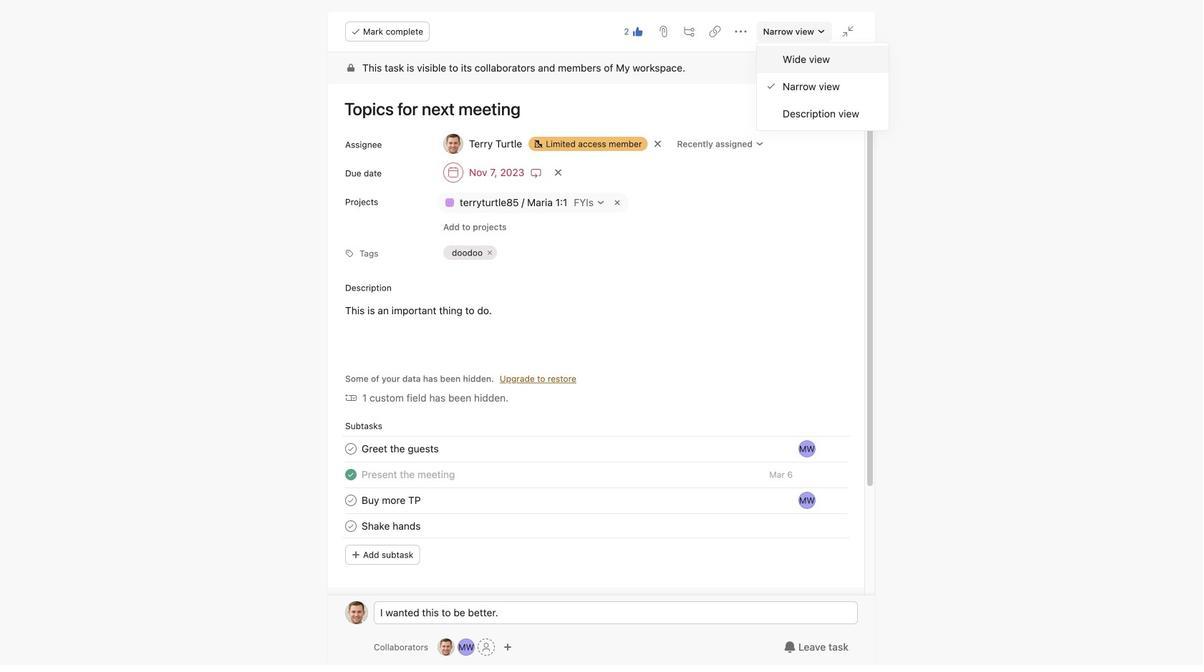 Task type: describe. For each thing, give the bounding box(es) containing it.
toggle assignee popover image
[[799, 441, 816, 458]]

Completed checkbox
[[342, 466, 360, 484]]

task name text field for completed checkbox
[[362, 467, 455, 483]]

remove assignee image
[[654, 140, 662, 148]]

task name text field for mark complete option
[[362, 441, 439, 457]]

task name text field for 1st mark complete checkbox from the bottom of the topics for next meeting dialog
[[362, 519, 421, 534]]

open user profile image
[[345, 602, 368, 625]]

topics for next meeting dialog
[[328, 11, 875, 665]]

Mark complete checkbox
[[342, 441, 360, 458]]

main content inside topics for next meeting dialog
[[328, 52, 865, 665]]

3 list item from the top
[[328, 488, 865, 514]]

completed image
[[342, 466, 360, 484]]



Task type: locate. For each thing, give the bounding box(es) containing it.
remove image
[[612, 197, 623, 208]]

2 mark complete image from the top
[[342, 518, 360, 535]]

attachments: add a file to this task, topics for next meeting image
[[658, 26, 669, 37]]

add or remove collaborators image
[[458, 639, 475, 656], [504, 643, 512, 652]]

4 list item from the top
[[328, 514, 865, 539]]

0 horizontal spatial add or remove collaborators image
[[458, 639, 475, 656]]

Mark complete checkbox
[[342, 492, 360, 509], [342, 518, 360, 535]]

list item
[[328, 436, 865, 462], [328, 462, 865, 488], [328, 488, 865, 514], [328, 514, 865, 539]]

2 mark complete checkbox from the top
[[342, 518, 360, 535]]

mark complete checkbox down mark complete icon
[[342, 518, 360, 535]]

mark complete image for mark complete option
[[342, 441, 360, 458]]

mark complete image for 1st mark complete checkbox from the bottom of the topics for next meeting dialog
[[342, 518, 360, 535]]

mark complete checkbox down completed checkbox
[[342, 492, 360, 509]]

2 likes. you liked this task image
[[632, 26, 644, 37]]

1 mark complete checkbox from the top
[[342, 492, 360, 509]]

Task Name text field
[[362, 493, 421, 509]]

mark complete image down mark complete icon
[[342, 518, 360, 535]]

mark complete image
[[342, 492, 360, 509]]

mark complete image up completed checkbox
[[342, 441, 360, 458]]

collapse task pane image
[[842, 26, 854, 37]]

radio item
[[757, 46, 889, 73]]

Task Name text field
[[335, 92, 847, 125], [362, 441, 439, 457], [362, 467, 455, 483], [362, 519, 421, 534]]

1 vertical spatial mark complete checkbox
[[342, 518, 360, 535]]

toggle assignee popover image
[[799, 492, 816, 509]]

more actions for this task image
[[735, 26, 747, 37]]

2 list item from the top
[[328, 462, 865, 488]]

remove image
[[486, 249, 494, 257]]

0 vertical spatial mark complete image
[[342, 441, 360, 458]]

1 mark complete image from the top
[[342, 441, 360, 458]]

mark complete image
[[342, 441, 360, 458], [342, 518, 360, 535]]

add or remove collaborators image
[[438, 639, 455, 656]]

add subtask image
[[684, 26, 695, 37]]

0 vertical spatial mark complete checkbox
[[342, 492, 360, 509]]

clear due date image
[[554, 168, 563, 177]]

1 horizontal spatial add or remove collaborators image
[[504, 643, 512, 652]]

copy task link image
[[710, 26, 721, 37]]

1 list item from the top
[[328, 436, 865, 462]]

1 vertical spatial mark complete image
[[342, 518, 360, 535]]

main content
[[328, 52, 865, 665]]



Task type: vqa. For each thing, say whether or not it's contained in the screenshot.
2nd See details, Thought Zone (Brainstorm Space) icon from the bottom of the page
no



